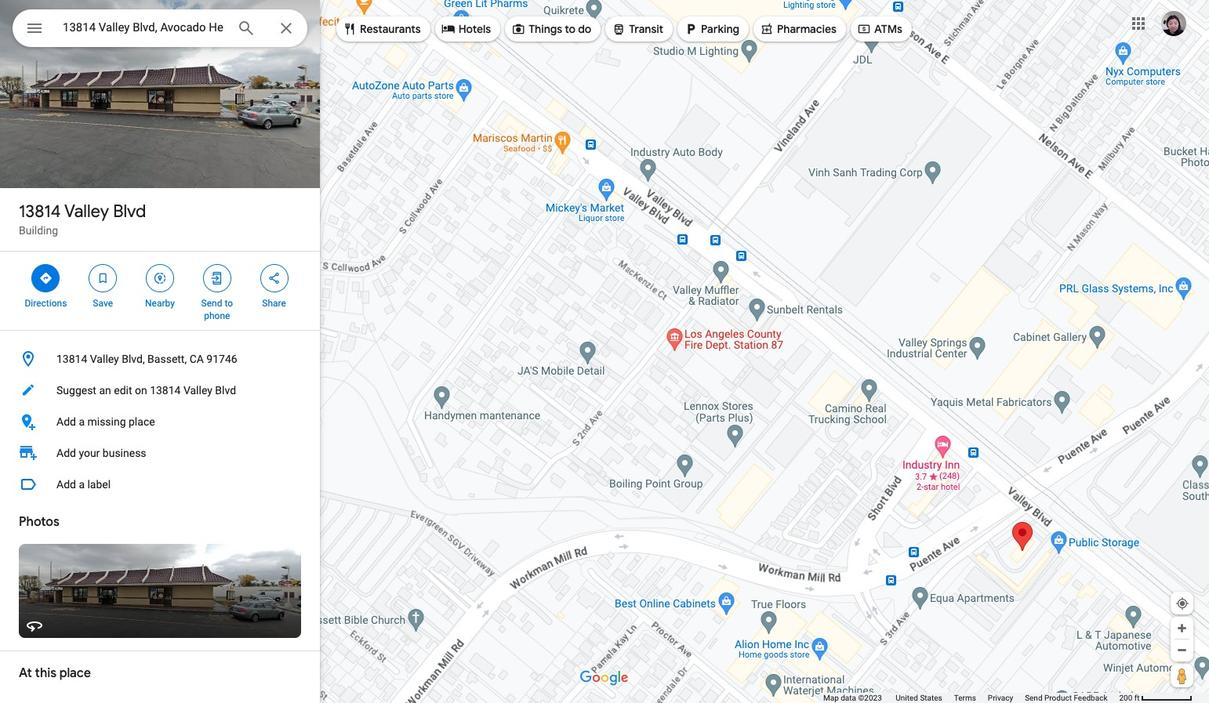 Task type: locate. For each thing, give the bounding box(es) containing it.
product
[[1045, 694, 1072, 703]]

©2023
[[858, 694, 882, 703]]

add down "suggest"
[[56, 416, 76, 428]]

2 vertical spatial valley
[[183, 384, 212, 397]]

nearby
[[145, 298, 175, 309]]

 hotels
[[441, 20, 491, 38]]

1 vertical spatial 13814
[[56, 353, 87, 365]]

0 vertical spatial valley
[[64, 201, 109, 223]]

privacy button
[[988, 693, 1013, 704]]

1 a from the top
[[79, 416, 85, 428]]

0 vertical spatial send
[[201, 298, 222, 309]]

 atms
[[857, 20, 903, 38]]


[[25, 17, 44, 39]]

photos
[[19, 515, 59, 530]]

to
[[565, 22, 576, 36], [225, 298, 233, 309]]

save
[[93, 298, 113, 309]]

blvd,
[[122, 353, 145, 365]]


[[684, 20, 698, 38]]

feedback
[[1074, 694, 1108, 703]]

send to phone
[[201, 298, 233, 322]]

200
[[1120, 694, 1133, 703]]

add your business link
[[0, 438, 320, 469]]

13814
[[19, 201, 61, 223], [56, 353, 87, 365], [150, 384, 181, 397]]

1 vertical spatial send
[[1025, 694, 1043, 703]]

 pharmacies
[[760, 20, 837, 38]]

1 vertical spatial blvd
[[215, 384, 236, 397]]

1 horizontal spatial send
[[1025, 694, 1043, 703]]

a for missing
[[79, 416, 85, 428]]

to inside the  things to do
[[565, 22, 576, 36]]

map
[[823, 694, 839, 703]]

add a label
[[56, 478, 111, 491]]

send inside button
[[1025, 694, 1043, 703]]

privacy
[[988, 694, 1013, 703]]

valley
[[64, 201, 109, 223], [90, 353, 119, 365], [183, 384, 212, 397]]

valley up ''
[[64, 201, 109, 223]]

add left label
[[56, 478, 76, 491]]

do
[[578, 22, 592, 36]]


[[612, 20, 626, 38]]

united
[[896, 694, 918, 703]]

to up phone
[[225, 298, 233, 309]]

your
[[79, 447, 100, 460]]

1 vertical spatial valley
[[90, 353, 119, 365]]

1 vertical spatial to
[[225, 298, 233, 309]]

1 horizontal spatial place
[[129, 416, 155, 428]]

valley inside 13814 valley blvd building
[[64, 201, 109, 223]]

add a label button
[[0, 469, 320, 500]]

zoom out image
[[1176, 645, 1188, 656]]

0 vertical spatial add
[[56, 416, 76, 428]]


[[511, 20, 526, 38]]

valley for blvd,
[[90, 353, 119, 365]]

place
[[129, 416, 155, 428], [59, 666, 91, 682]]

0 vertical spatial 13814
[[19, 201, 61, 223]]

3 add from the top
[[56, 478, 76, 491]]

google maps element
[[0, 0, 1209, 704]]

add
[[56, 416, 76, 428], [56, 447, 76, 460], [56, 478, 76, 491]]

13814 up building
[[19, 201, 61, 223]]

united states
[[896, 694, 943, 703]]

0 horizontal spatial send
[[201, 298, 222, 309]]

send left product
[[1025, 694, 1043, 703]]

send
[[201, 298, 222, 309], [1025, 694, 1043, 703]]

13814 for blvd,
[[56, 353, 87, 365]]

place right this in the left of the page
[[59, 666, 91, 682]]

show street view coverage image
[[1171, 664, 1194, 688]]

13814 right on
[[150, 384, 181, 397]]

0 vertical spatial to
[[565, 22, 576, 36]]

on
[[135, 384, 147, 397]]

hotels
[[459, 22, 491, 36]]

transit
[[629, 22, 664, 36]]

states
[[920, 694, 943, 703]]

2 a from the top
[[79, 478, 85, 491]]

ca
[[190, 353, 204, 365]]

add your business
[[56, 447, 146, 460]]

layers
[[38, 670, 63, 680]]

place down on
[[129, 416, 155, 428]]

2 vertical spatial add
[[56, 478, 76, 491]]

0 vertical spatial place
[[129, 416, 155, 428]]

a left missing
[[79, 416, 85, 428]]

1 vertical spatial add
[[56, 447, 76, 460]]

 search field
[[13, 9, 307, 50]]

valley for blvd
[[64, 201, 109, 223]]

to left do at the left top of page
[[565, 22, 576, 36]]

0 horizontal spatial blvd
[[113, 201, 146, 223]]

suggest
[[56, 384, 96, 397]]

valley left blvd,
[[90, 353, 119, 365]]

share
[[262, 298, 286, 309]]


[[267, 270, 281, 287]]

building
[[19, 224, 58, 237]]

terms button
[[954, 693, 976, 704]]

zoom in image
[[1176, 623, 1188, 635]]

blvd
[[113, 201, 146, 223], [215, 384, 236, 397]]

13814 valley blvd, bassett, ca 91746
[[56, 353, 237, 365]]

1 horizontal spatial to
[[565, 22, 576, 36]]

a
[[79, 416, 85, 428], [79, 478, 85, 491]]


[[343, 20, 357, 38]]

place inside button
[[129, 416, 155, 428]]

13814 inside 13814 valley blvd building
[[19, 201, 61, 223]]

None field
[[63, 18, 224, 37]]

 transit
[[612, 20, 664, 38]]

0 vertical spatial a
[[79, 416, 85, 428]]

a left label
[[79, 478, 85, 491]]

0 vertical spatial blvd
[[113, 201, 146, 223]]

13814 Valley Blvd, Avocado Heights, CA 91746 field
[[13, 9, 307, 47]]

add left your
[[56, 447, 76, 460]]

send inside send to phone
[[201, 298, 222, 309]]

this
[[35, 666, 57, 682]]

valley inside button
[[90, 353, 119, 365]]

0 horizontal spatial place
[[59, 666, 91, 682]]

13814 up "suggest"
[[56, 353, 87, 365]]

2 vertical spatial 13814
[[150, 384, 181, 397]]

at
[[19, 666, 32, 682]]

1 horizontal spatial blvd
[[215, 384, 236, 397]]

1 add from the top
[[56, 416, 76, 428]]

footer containing map data ©2023
[[823, 693, 1120, 704]]


[[210, 270, 224, 287]]

phone
[[204, 311, 230, 322]]

0 horizontal spatial to
[[225, 298, 233, 309]]

directions
[[25, 298, 67, 309]]

pharmacies
[[777, 22, 837, 36]]

1 vertical spatial a
[[79, 478, 85, 491]]

add for add a missing place
[[56, 416, 76, 428]]

footer
[[823, 693, 1120, 704]]


[[39, 270, 53, 287]]

google account: michele murakami  
(michele.murakami@adept.ai) image
[[1162, 11, 1187, 36]]

2 add from the top
[[56, 447, 76, 460]]

valley down ca on the bottom left
[[183, 384, 212, 397]]

terms
[[954, 694, 976, 703]]


[[441, 20, 455, 38]]

send up phone
[[201, 298, 222, 309]]

13814 inside button
[[56, 353, 87, 365]]



Task type: describe. For each thing, give the bounding box(es) containing it.
valley inside 'button'
[[183, 384, 212, 397]]

ft
[[1135, 694, 1140, 703]]

 parking
[[684, 20, 740, 38]]

label
[[87, 478, 111, 491]]


[[153, 270, 167, 287]]

13814 inside 'button'
[[150, 384, 181, 397]]

 button
[[13, 9, 56, 50]]

suggest an edit on 13814 valley blvd
[[56, 384, 236, 397]]

add a missing place
[[56, 416, 155, 428]]

200 ft
[[1120, 694, 1140, 703]]

13814 valley blvd, bassett, ca 91746 button
[[0, 344, 320, 375]]

13814 for blvd
[[19, 201, 61, 223]]

actions for 13814 valley blvd region
[[0, 252, 320, 330]]


[[760, 20, 774, 38]]

footer inside google maps element
[[823, 693, 1120, 704]]

blvd inside 13814 valley blvd building
[[113, 201, 146, 223]]

add a missing place button
[[0, 406, 320, 438]]

edit
[[114, 384, 132, 397]]

data
[[841, 694, 856, 703]]

none field inside 13814 valley blvd, avocado heights, ca 91746 field
[[63, 18, 224, 37]]

at this place
[[19, 666, 91, 682]]


[[857, 20, 871, 38]]

200 ft button
[[1120, 694, 1193, 703]]

parking
[[701, 22, 740, 36]]

atms
[[874, 22, 903, 36]]

show your location image
[[1176, 597, 1190, 611]]

send for send to phone
[[201, 298, 222, 309]]

restaurants
[[360, 22, 421, 36]]

an
[[99, 384, 111, 397]]

blvd inside 'button'
[[215, 384, 236, 397]]

91746
[[207, 353, 237, 365]]

bassett,
[[148, 353, 187, 365]]

things
[[529, 22, 562, 36]]

13814 valley blvd building
[[19, 201, 146, 237]]

 things to do
[[511, 20, 592, 38]]

a for label
[[79, 478, 85, 491]]

to inside send to phone
[[225, 298, 233, 309]]

missing
[[87, 416, 126, 428]]

send product feedback button
[[1025, 693, 1108, 704]]

suggest an edit on 13814 valley blvd button
[[0, 375, 320, 406]]

united states button
[[896, 693, 943, 704]]

add for add a label
[[56, 478, 76, 491]]


[[96, 270, 110, 287]]

add for add your business
[[56, 447, 76, 460]]

map data ©2023
[[823, 694, 884, 703]]

send for send product feedback
[[1025, 694, 1043, 703]]

send product feedback
[[1025, 694, 1108, 703]]

 restaurants
[[343, 20, 421, 38]]

1 vertical spatial place
[[59, 666, 91, 682]]

business
[[103, 447, 146, 460]]

13814 valley blvd main content
[[0, 0, 320, 704]]



Task type: vqa. For each thing, say whether or not it's contained in the screenshot.
"Explore destinations" "button"
no



